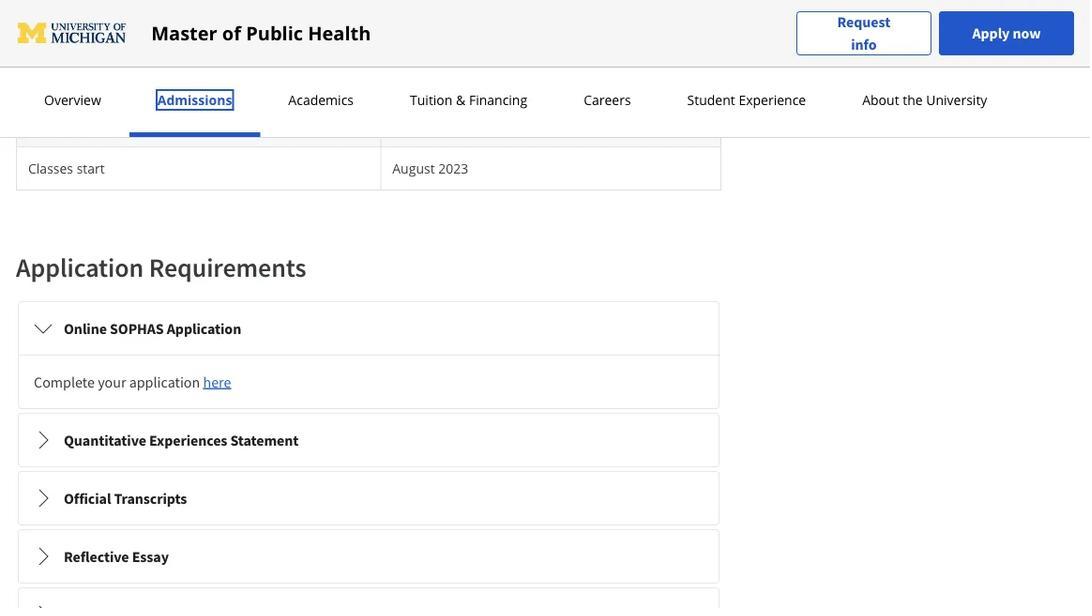 Task type: vqa. For each thing, say whether or not it's contained in the screenshot.
your's At
no



Task type: locate. For each thing, give the bounding box(es) containing it.
careers link
[[578, 91, 637, 109]]

quantitative experiences statement button
[[19, 414, 719, 467]]

may
[[393, 116, 418, 134]]

application
[[129, 373, 200, 392]]

2023 down &
[[444, 116, 474, 134]]

complete your application here
[[34, 373, 231, 392]]

deadline
[[60, 116, 113, 134]]

student experience
[[688, 91, 807, 109]]

final
[[28, 116, 57, 134]]

application inside dropdown button
[[167, 319, 241, 338]]

online sophas application button
[[19, 302, 719, 355]]

experiences
[[149, 431, 228, 450]]

sophas
[[110, 319, 164, 338]]

application
[[16, 251, 144, 284], [167, 319, 241, 338]]

quantitative
[[64, 431, 146, 450]]

august 2023
[[393, 160, 469, 177]]

master
[[151, 20, 217, 46]]

0 vertical spatial 2023
[[444, 116, 474, 134]]

1 vertical spatial application
[[167, 319, 241, 338]]

official transcripts button
[[19, 472, 719, 525]]

university
[[927, 91, 988, 109]]

open
[[106, 30, 138, 48]]

application up here link
[[167, 319, 241, 338]]

classes start
[[28, 160, 105, 177]]

financing
[[469, 91, 528, 109]]

august
[[393, 160, 435, 177]]

complete
[[34, 373, 95, 392]]

1 horizontal spatial application
[[167, 319, 241, 338]]

2023 right august
[[439, 160, 469, 177]]

master of public health
[[151, 20, 371, 46]]

official transcripts
[[64, 489, 187, 508]]

may 15, 2023
[[393, 116, 474, 134]]

2023
[[444, 116, 474, 134], [439, 160, 469, 177]]

here
[[203, 373, 231, 392]]

requirements
[[149, 251, 306, 284]]

now
[[1013, 24, 1042, 43]]

apply now
[[973, 24, 1042, 43]]

0 horizontal spatial application
[[16, 251, 144, 284]]

of
[[222, 20, 241, 46]]

start
[[77, 160, 105, 177]]

&
[[456, 91, 466, 109]]

request
[[838, 13, 891, 31]]

overview link
[[38, 91, 107, 109]]

application up online
[[16, 251, 144, 284]]

applications open
[[28, 30, 138, 48]]

15,
[[422, 116, 440, 134]]

overview
[[44, 91, 101, 109]]

statement
[[230, 431, 299, 450]]

request info button
[[797, 11, 932, 56]]

admissions link
[[152, 91, 238, 109]]

1 vertical spatial 2023
[[439, 160, 469, 177]]

quantitative experiences statement
[[64, 431, 299, 450]]

academics link
[[283, 91, 360, 109]]

experience
[[739, 91, 807, 109]]

request info
[[838, 13, 891, 54]]



Task type: describe. For each thing, give the bounding box(es) containing it.
applications
[[28, 30, 103, 48]]

public
[[246, 20, 303, 46]]

here link
[[203, 373, 231, 392]]

about
[[863, 91, 900, 109]]

reflective
[[64, 547, 129, 566]]

transcripts
[[114, 489, 187, 508]]

admissions
[[158, 91, 232, 109]]

info
[[852, 35, 877, 54]]

classes
[[28, 160, 73, 177]]

final deadline
[[28, 116, 113, 134]]

health
[[308, 20, 371, 46]]

apply
[[973, 24, 1011, 43]]

0 vertical spatial application
[[16, 251, 144, 284]]

tuition
[[410, 91, 453, 109]]

student
[[688, 91, 736, 109]]

essay
[[132, 547, 169, 566]]

student experience link
[[682, 91, 812, 109]]

careers
[[584, 91, 631, 109]]

academics
[[289, 91, 354, 109]]

online sophas application
[[64, 319, 241, 338]]

application requirements
[[16, 251, 306, 284]]

reflective essay
[[64, 547, 169, 566]]

the
[[903, 91, 924, 109]]

apply now button
[[940, 11, 1075, 55]]

about the university
[[863, 91, 988, 109]]

official
[[64, 489, 111, 508]]

reflective essay button
[[19, 530, 719, 583]]

tuition & financing link
[[405, 91, 533, 109]]

tuition & financing
[[410, 91, 528, 109]]

your
[[98, 373, 126, 392]]

online
[[64, 319, 107, 338]]

about the university link
[[857, 91, 994, 109]]

university of michigan image
[[16, 18, 129, 48]]



